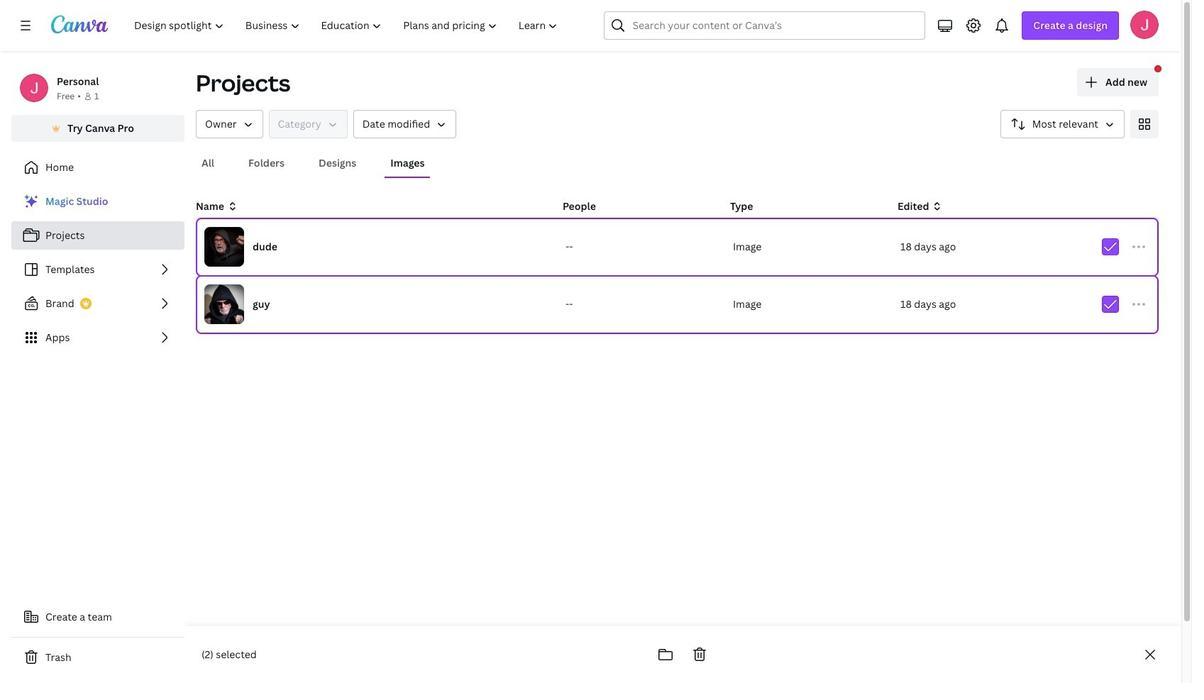 Task type: locate. For each thing, give the bounding box(es) containing it.
james peterson image
[[1131, 11, 1160, 39]]

Sort by button
[[1001, 110, 1125, 138]]

Category button
[[269, 110, 348, 138]]

list
[[11, 187, 185, 352]]

Owner button
[[196, 110, 263, 138]]

Search search field
[[633, 12, 898, 39]]

Date modified button
[[353, 110, 457, 138]]

None search field
[[605, 11, 926, 40]]



Task type: describe. For each thing, give the bounding box(es) containing it.
top level navigation element
[[125, 11, 571, 40]]



Task type: vqa. For each thing, say whether or not it's contained in the screenshot.
'Canva'
no



